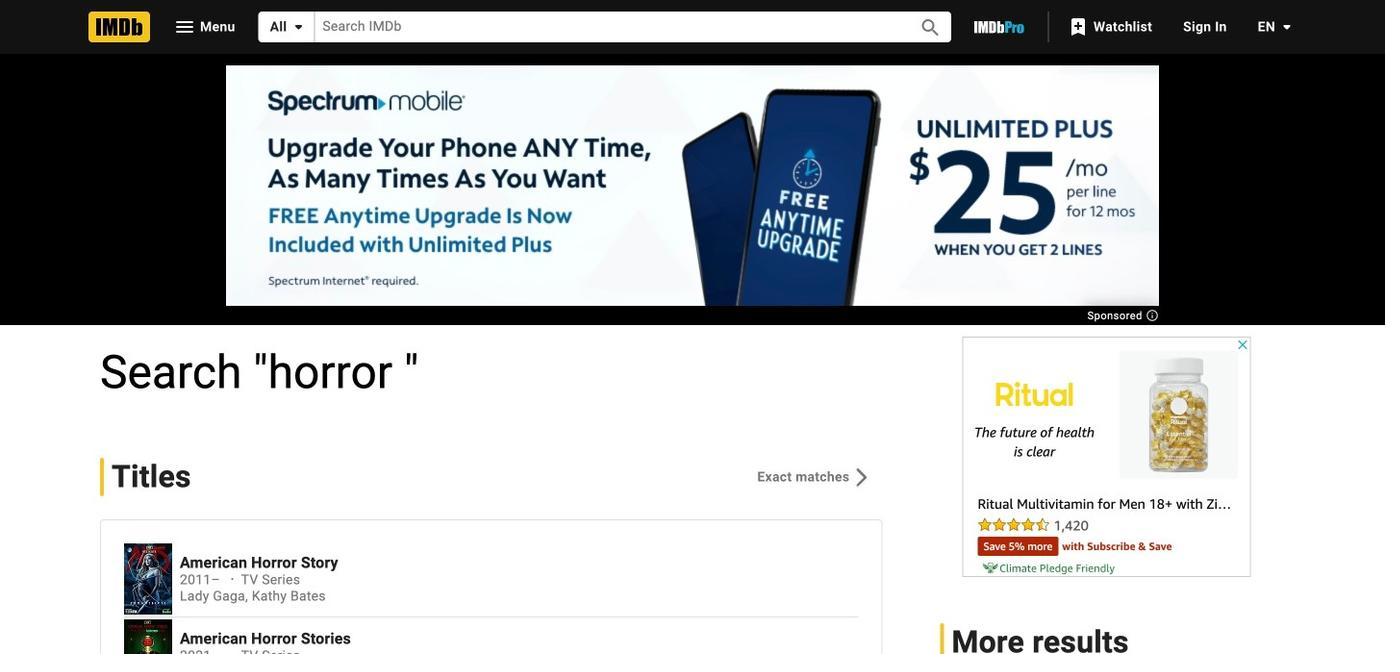 Task type: vqa. For each thing, say whether or not it's contained in the screenshot.
Submit Search icon
yes



Task type: describe. For each thing, give the bounding box(es) containing it.
american horror stories (2021) image
[[124, 620, 172, 654]]

Search IMDb text field
[[315, 12, 898, 42]]

watchlist image
[[1067, 15, 1090, 38]]

advertisement element
[[963, 337, 1251, 577]]

emma roberts in american horror story (2011) image
[[124, 544, 172, 615]]



Task type: locate. For each thing, give the bounding box(es) containing it.
menu image
[[173, 15, 196, 38]]

main content
[[0, 54, 1385, 654]]

submit search image
[[919, 16, 942, 39]]

arrow drop down image
[[287, 15, 310, 38]]

home image
[[89, 12, 150, 42]]

None field
[[315, 12, 898, 42]]

None search field
[[258, 12, 951, 42]]

arrow right image
[[850, 466, 873, 489]]

arrow drop down image
[[1276, 15, 1299, 38]]



